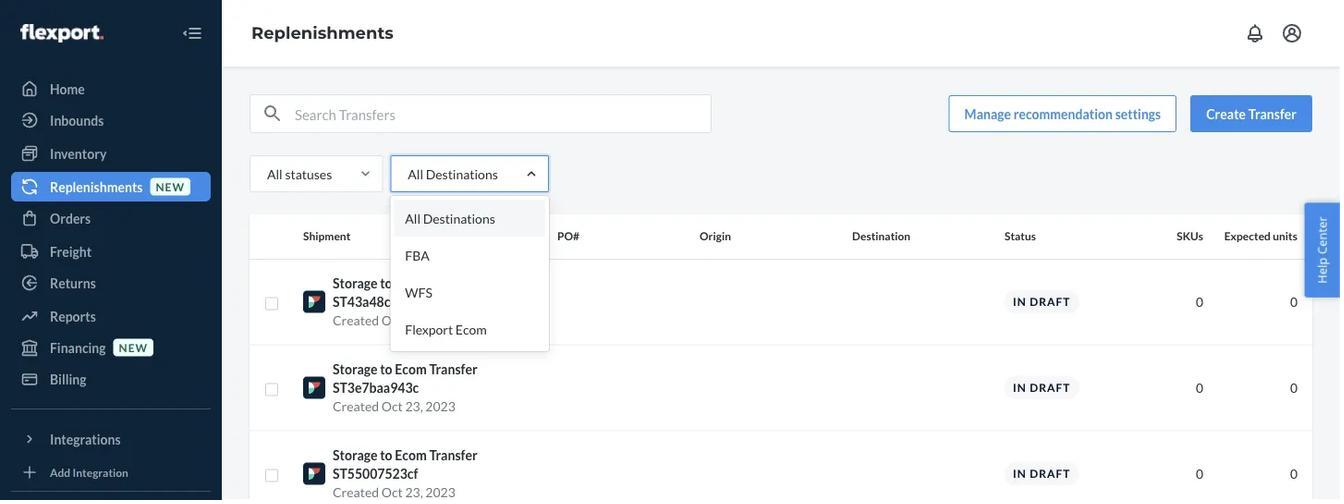 Task type: describe. For each thing, give the bounding box(es) containing it.
storage for storage to ecom transfer st3e7baa943c
[[333, 361, 378, 377]]

storage inside storage to ecom transfer st55007523cf
[[333, 447, 378, 463]]

manage recommendation settings link
[[949, 95, 1177, 132]]

open notifications image
[[1244, 22, 1266, 44]]

units
[[1273, 229, 1298, 243]]

billing link
[[11, 364, 211, 394]]

ecom for st43a48cd8c0
[[395, 275, 427, 291]]

new for financing
[[119, 341, 148, 354]]

returns link
[[11, 268, 211, 298]]

help center
[[1314, 216, 1331, 284]]

add integration link
[[11, 461, 211, 483]]

help
[[1314, 257, 1331, 284]]

all statuses
[[267, 166, 332, 182]]

3 in draft from the top
[[1013, 467, 1071, 480]]

storage for storage to ecom transfer st43a48cd8c0
[[333, 275, 378, 291]]

2023 for created oct 25, 2023
[[425, 312, 456, 328]]

help center button
[[1305, 203, 1340, 297]]

1 vertical spatial destinations
[[423, 210, 495, 226]]

orders link
[[11, 203, 211, 233]]

oct for 25,
[[382, 312, 403, 328]]

returns
[[50, 275, 96, 291]]

ecom for st55007523cf
[[395, 447, 427, 463]]

shipment
[[303, 229, 351, 243]]

add integration
[[50, 465, 128, 479]]

storage to ecom transfer st55007523cf
[[333, 447, 478, 482]]

center
[[1314, 216, 1331, 254]]

0 vertical spatial destinations
[[426, 166, 498, 182]]

orders
[[50, 210, 91, 226]]

created for created oct 23, 2023
[[333, 398, 379, 414]]

draft for storage to ecom transfer st3e7baa943c created oct 23, 2023
[[1030, 381, 1071, 394]]

storage to ecom transfer st43a48cd8c0 created oct 25, 2023
[[333, 275, 478, 328]]

flexport logo image
[[20, 24, 103, 42]]

po#
[[557, 229, 580, 243]]

in draft for storage to ecom transfer st3e7baa943c created oct 23, 2023
[[1013, 381, 1071, 394]]

transfer for storage to ecom transfer st3e7baa943c created oct 23, 2023
[[429, 361, 478, 377]]

st43a48cd8c0
[[333, 294, 419, 310]]

manage recommendation settings
[[965, 106, 1161, 122]]

freight
[[50, 244, 92, 259]]

home link
[[11, 74, 211, 104]]

25,
[[405, 312, 423, 328]]

to inside storage to ecom transfer st55007523cf
[[380, 447, 392, 463]]

fba
[[405, 247, 430, 263]]

inventory
[[50, 146, 107, 161]]

origin
[[700, 229, 731, 243]]

skus
[[1177, 229, 1204, 243]]

create transfer
[[1206, 106, 1297, 122]]

status
[[1005, 229, 1036, 243]]

create
[[1206, 106, 1246, 122]]

ecom right flexport
[[456, 321, 487, 337]]

destination
[[852, 229, 911, 243]]

2023 for created oct 23, 2023
[[425, 398, 456, 414]]

transfer inside button
[[1249, 106, 1297, 122]]

integration
[[73, 465, 128, 479]]

flexport ecom
[[405, 321, 487, 337]]

inventory link
[[11, 139, 211, 168]]

in for storage to ecom transfer st43a48cd8c0 created oct 25, 2023
[[1013, 295, 1027, 308]]

manage
[[965, 106, 1011, 122]]

ecom for st3e7baa943c
[[395, 361, 427, 377]]



Task type: locate. For each thing, give the bounding box(es) containing it.
2 oct from the top
[[382, 398, 403, 414]]

Search Transfers text field
[[295, 95, 711, 132]]

oct left 25,
[[382, 312, 403, 328]]

oct
[[382, 312, 403, 328], [382, 398, 403, 414]]

create transfer button
[[1191, 95, 1313, 132]]

oct inside storage to ecom transfer st43a48cd8c0 created oct 25, 2023
[[382, 312, 403, 328]]

0 vertical spatial in draft
[[1013, 295, 1071, 308]]

created inside storage to ecom transfer st43a48cd8c0 created oct 25, 2023
[[333, 312, 379, 328]]

to for 25,
[[380, 275, 392, 291]]

2 in from the top
[[1013, 381, 1027, 394]]

inbounds link
[[11, 105, 211, 135]]

2023 right 23,
[[425, 398, 456, 414]]

close navigation image
[[181, 22, 203, 44]]

0 vertical spatial draft
[[1030, 295, 1071, 308]]

open account menu image
[[1281, 22, 1303, 44]]

1 vertical spatial to
[[380, 361, 392, 377]]

1 vertical spatial created
[[333, 398, 379, 414]]

integrations
[[50, 431, 121, 447]]

in draft
[[1013, 295, 1071, 308], [1013, 381, 1071, 394], [1013, 467, 1071, 480]]

2 to from the top
[[380, 361, 392, 377]]

1 vertical spatial in draft
[[1013, 381, 1071, 394]]

1 vertical spatial 2023
[[425, 398, 456, 414]]

square image for storage to ecom transfer st55007523cf
[[264, 468, 279, 483]]

0 horizontal spatial replenishments
[[50, 179, 143, 195]]

0 vertical spatial new
[[156, 180, 185, 193]]

all destinations up fba
[[405, 210, 495, 226]]

recommendation
[[1014, 106, 1113, 122]]

1 square image from the top
[[264, 382, 279, 397]]

storage inside storage to ecom transfer st3e7baa943c created oct 23, 2023
[[333, 361, 378, 377]]

1 vertical spatial replenishments
[[50, 179, 143, 195]]

transfer
[[1249, 106, 1297, 122], [429, 275, 478, 291], [429, 361, 478, 377], [429, 447, 478, 463]]

new
[[156, 180, 185, 193], [119, 341, 148, 354]]

0 vertical spatial 2023
[[425, 312, 456, 328]]

0 horizontal spatial new
[[119, 341, 148, 354]]

square image
[[264, 382, 279, 397], [264, 468, 279, 483]]

1 vertical spatial storage
[[333, 361, 378, 377]]

3 draft from the top
[[1030, 467, 1071, 480]]

new for replenishments
[[156, 180, 185, 193]]

0 vertical spatial to
[[380, 275, 392, 291]]

2 2023 from the top
[[425, 398, 456, 414]]

2 in draft from the top
[[1013, 381, 1071, 394]]

2 storage from the top
[[333, 361, 378, 377]]

st3e7baa943c
[[333, 380, 419, 396]]

expected
[[1225, 229, 1271, 243]]

to inside storage to ecom transfer st3e7baa943c created oct 23, 2023
[[380, 361, 392, 377]]

1 oct from the top
[[382, 312, 403, 328]]

draft for storage to ecom transfer st43a48cd8c0 created oct 25, 2023
[[1030, 295, 1071, 308]]

2 draft from the top
[[1030, 381, 1071, 394]]

financing
[[50, 340, 106, 355]]

2023 inside storage to ecom transfer st43a48cd8c0 created oct 25, 2023
[[425, 312, 456, 328]]

ecom up 'st55007523cf'
[[395, 447, 427, 463]]

2023 inside storage to ecom transfer st3e7baa943c created oct 23, 2023
[[425, 398, 456, 414]]

0 vertical spatial created
[[333, 312, 379, 328]]

add
[[50, 465, 70, 479]]

2 created from the top
[[333, 398, 379, 414]]

transfer for storage to ecom transfer st43a48cd8c0 created oct 25, 2023
[[429, 275, 478, 291]]

ecom down fba
[[395, 275, 427, 291]]

2023 right 25,
[[425, 312, 456, 328]]

storage
[[333, 275, 378, 291], [333, 361, 378, 377], [333, 447, 378, 463]]

1 to from the top
[[380, 275, 392, 291]]

billing
[[50, 371, 86, 387]]

1 2023 from the top
[[425, 312, 456, 328]]

2 vertical spatial to
[[380, 447, 392, 463]]

0 vertical spatial oct
[[382, 312, 403, 328]]

0 vertical spatial replenishments
[[251, 23, 394, 43]]

all destinations down search transfers text field
[[408, 166, 498, 182]]

created inside storage to ecom transfer st3e7baa943c created oct 23, 2023
[[333, 398, 379, 414]]

2 vertical spatial in
[[1013, 467, 1027, 480]]

all
[[267, 166, 283, 182], [408, 166, 423, 182], [405, 210, 421, 226]]

transfer inside storage to ecom transfer st3e7baa943c created oct 23, 2023
[[429, 361, 478, 377]]

new up orders "link"
[[156, 180, 185, 193]]

destinations down search transfers text field
[[426, 166, 498, 182]]

in draft for storage to ecom transfer st43a48cd8c0 created oct 25, 2023
[[1013, 295, 1071, 308]]

to for 23,
[[380, 361, 392, 377]]

wfs
[[405, 284, 433, 300]]

0 vertical spatial square image
[[264, 382, 279, 397]]

2 vertical spatial storage
[[333, 447, 378, 463]]

oct inside storage to ecom transfer st3e7baa943c created oct 23, 2023
[[382, 398, 403, 414]]

1 in draft from the top
[[1013, 295, 1071, 308]]

create transfer link
[[1191, 95, 1313, 132]]

created down st43a48cd8c0
[[333, 312, 379, 328]]

1 storage from the top
[[333, 275, 378, 291]]

ecom inside storage to ecom transfer st55007523cf
[[395, 447, 427, 463]]

0
[[1196, 294, 1204, 310], [1290, 294, 1298, 310], [1196, 380, 1204, 396], [1290, 380, 1298, 396], [1196, 466, 1204, 482], [1290, 466, 1298, 482]]

1 vertical spatial in
[[1013, 381, 1027, 394]]

storage to ecom transfer st3e7baa943c created oct 23, 2023
[[333, 361, 478, 414]]

replenishments link
[[251, 23, 394, 43]]

2023
[[425, 312, 456, 328], [425, 398, 456, 414]]

created
[[333, 312, 379, 328], [333, 398, 379, 414]]

3 storage from the top
[[333, 447, 378, 463]]

home
[[50, 81, 85, 97]]

1 vertical spatial new
[[119, 341, 148, 354]]

1 vertical spatial all destinations
[[405, 210, 495, 226]]

transfer inside storage to ecom transfer st55007523cf
[[429, 447, 478, 463]]

st55007523cf
[[333, 466, 418, 482]]

oct left 23,
[[382, 398, 403, 414]]

destinations
[[426, 166, 498, 182], [423, 210, 495, 226]]

transfer down flexport ecom
[[429, 361, 478, 377]]

replenishments
[[251, 23, 394, 43], [50, 179, 143, 195]]

all destinations
[[408, 166, 498, 182], [405, 210, 495, 226]]

storage inside storage to ecom transfer st43a48cd8c0 created oct 25, 2023
[[333, 275, 378, 291]]

storage up st43a48cd8c0
[[333, 275, 378, 291]]

transfer down fba
[[429, 275, 478, 291]]

destinations up fba
[[423, 210, 495, 226]]

1 horizontal spatial replenishments
[[251, 23, 394, 43]]

0 vertical spatial in
[[1013, 295, 1027, 308]]

1 vertical spatial oct
[[382, 398, 403, 414]]

1 created from the top
[[333, 312, 379, 328]]

expected units
[[1225, 229, 1298, 243]]

storage up st3e7baa943c
[[333, 361, 378, 377]]

created for created oct 25, 2023
[[333, 312, 379, 328]]

3 to from the top
[[380, 447, 392, 463]]

to up st43a48cd8c0
[[380, 275, 392, 291]]

square image
[[264, 296, 279, 311]]

reports link
[[11, 301, 211, 331]]

3 in from the top
[[1013, 467, 1027, 480]]

statuses
[[285, 166, 332, 182]]

settings
[[1115, 106, 1161, 122]]

2 vertical spatial in draft
[[1013, 467, 1071, 480]]

in for storage to ecom transfer st3e7baa943c created oct 23, 2023
[[1013, 381, 1027, 394]]

integrations button
[[11, 424, 211, 454]]

ecom
[[395, 275, 427, 291], [456, 321, 487, 337], [395, 361, 427, 377], [395, 447, 427, 463]]

new down reports link
[[119, 341, 148, 354]]

1 in from the top
[[1013, 295, 1027, 308]]

freight link
[[11, 237, 211, 266]]

0 vertical spatial all destinations
[[408, 166, 498, 182]]

1 vertical spatial draft
[[1030, 381, 1071, 394]]

transfer for storage to ecom transfer st55007523cf
[[429, 447, 478, 463]]

to up 'st55007523cf'
[[380, 447, 392, 463]]

oct for 23,
[[382, 398, 403, 414]]

1 horizontal spatial new
[[156, 180, 185, 193]]

transfer right "create"
[[1249, 106, 1297, 122]]

square image for storage to ecom transfer st3e7baa943c
[[264, 382, 279, 397]]

reports
[[50, 308, 96, 324]]

inbounds
[[50, 112, 104, 128]]

flexport
[[405, 321, 453, 337]]

ecom inside storage to ecom transfer st3e7baa943c created oct 23, 2023
[[395, 361, 427, 377]]

ecom up 23,
[[395, 361, 427, 377]]

draft
[[1030, 295, 1071, 308], [1030, 381, 1071, 394], [1030, 467, 1071, 480]]

23,
[[405, 398, 423, 414]]

created down st3e7baa943c
[[333, 398, 379, 414]]

transfer down storage to ecom transfer st3e7baa943c created oct 23, 2023
[[429, 447, 478, 463]]

1 draft from the top
[[1030, 295, 1071, 308]]

manage recommendation settings button
[[949, 95, 1177, 132]]

to
[[380, 275, 392, 291], [380, 361, 392, 377], [380, 447, 392, 463]]

ecom inside storage to ecom transfer st43a48cd8c0 created oct 25, 2023
[[395, 275, 427, 291]]

transfer inside storage to ecom transfer st43a48cd8c0 created oct 25, 2023
[[429, 275, 478, 291]]

2 vertical spatial draft
[[1030, 467, 1071, 480]]

0 vertical spatial storage
[[333, 275, 378, 291]]

to inside storage to ecom transfer st43a48cd8c0 created oct 25, 2023
[[380, 275, 392, 291]]

storage up 'st55007523cf'
[[333, 447, 378, 463]]

1 vertical spatial square image
[[264, 468, 279, 483]]

2 square image from the top
[[264, 468, 279, 483]]

in
[[1013, 295, 1027, 308], [1013, 381, 1027, 394], [1013, 467, 1027, 480]]

to up st3e7baa943c
[[380, 361, 392, 377]]



Task type: vqa. For each thing, say whether or not it's contained in the screenshot.
'on' within We provide extended terms on your logistics costs.
no



